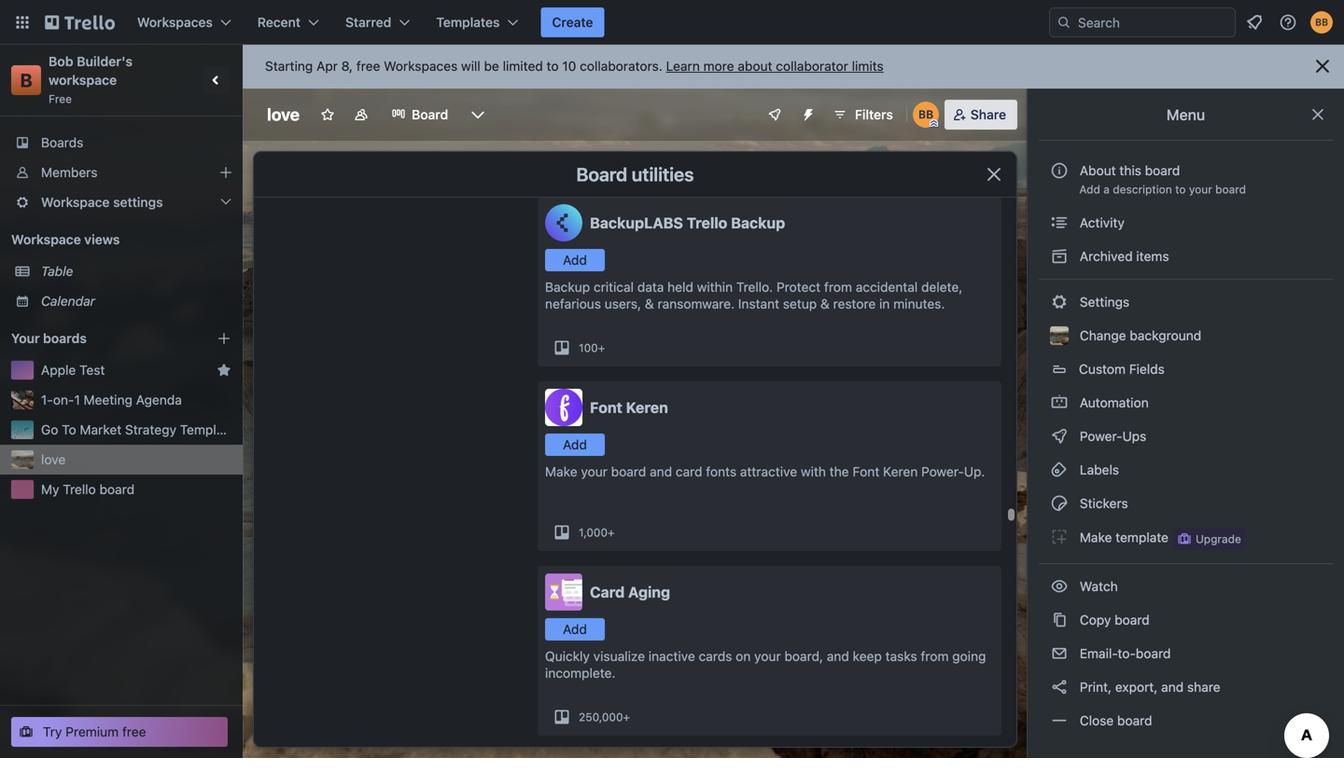 Task type: locate. For each thing, give the bounding box(es) containing it.
change background link
[[1039, 321, 1333, 351]]

custom fields button
[[1039, 355, 1333, 385]]

card
[[676, 464, 702, 480]]

love up my
[[41, 452, 66, 468]]

share button
[[944, 100, 1017, 130]]

love inside board name text box
[[267, 105, 300, 125]]

utilities
[[632, 163, 694, 185]]

add button down font keren
[[545, 434, 605, 456]]

sm image inside archived items link
[[1050, 247, 1069, 266]]

love link
[[41, 451, 231, 470]]

archived items
[[1076, 249, 1169, 264]]

1
[[74, 393, 80, 408]]

stickers link
[[1039, 489, 1333, 519]]

1 horizontal spatial board
[[576, 163, 627, 185]]

1 vertical spatial and
[[827, 649, 849, 665]]

free right 'premium'
[[122, 725, 146, 740]]

and left card on the bottom of page
[[650, 464, 672, 480]]

starred button
[[334, 7, 421, 37]]

trello for my
[[63, 482, 96, 498]]

add button up quickly
[[545, 619, 605, 641]]

+ for font
[[608, 526, 615, 540]]

instant
[[738, 296, 779, 312]]

card aging
[[590, 584, 670, 602]]

1 vertical spatial free
[[122, 725, 146, 740]]

backup
[[731, 214, 785, 232], [545, 280, 590, 295]]

on-
[[53, 393, 74, 408]]

2 horizontal spatial +
[[623, 711, 630, 724]]

workspace down members
[[41, 195, 110, 210]]

sm image inside copy board link
[[1050, 611, 1069, 630]]

backup up trello.
[[731, 214, 785, 232]]

print, export, and share
[[1076, 680, 1221, 695]]

0 horizontal spatial trello
[[63, 482, 96, 498]]

your up 'activity' link
[[1189, 183, 1212, 196]]

sm image left 'stickers'
[[1050, 495, 1069, 513]]

settings
[[1076, 295, 1130, 310]]

starting
[[265, 58, 313, 74]]

board left customize views image
[[412, 107, 448, 122]]

fields
[[1129, 362, 1165, 377]]

2 add button from the top
[[545, 434, 605, 456]]

workspace
[[41, 195, 110, 210], [11, 232, 81, 247]]

1 horizontal spatial power-
[[1080, 429, 1122, 444]]

0 vertical spatial add button
[[545, 249, 605, 272]]

&
[[645, 296, 654, 312], [820, 296, 830, 312]]

nefarious
[[545, 296, 601, 312]]

sm image inside "automation" 'link'
[[1050, 394, 1069, 413]]

0 horizontal spatial backup
[[545, 280, 590, 295]]

0 vertical spatial from
[[824, 280, 852, 295]]

2 sm image from the top
[[1050, 428, 1069, 446]]

1 vertical spatial to
[[1175, 183, 1186, 196]]

templates button
[[425, 7, 530, 37]]

from
[[824, 280, 852, 295], [921, 649, 949, 665]]

board up print, export, and share
[[1136, 646, 1171, 662]]

labels link
[[1039, 456, 1333, 485]]

sm image inside stickers link
[[1050, 495, 1069, 513]]

0 horizontal spatial board
[[412, 107, 448, 122]]

add
[[1079, 183, 1100, 196], [563, 252, 587, 268], [563, 437, 587, 453], [563, 622, 587, 638]]

sm image for print, export, and share
[[1050, 679, 1069, 697]]

to inside about this board add a description to your board
[[1175, 183, 1186, 196]]

your inside about this board add a description to your board
[[1189, 183, 1212, 196]]

quickly
[[545, 649, 590, 665]]

backup critical data held within trello. protect from accidental delete, nefarious users, & ransomware. instant setup & restore in minutes.
[[545, 280, 963, 312]]

add up quickly
[[563, 622, 587, 638]]

2 sm image from the top
[[1050, 293, 1069, 312]]

sm image left email-
[[1050, 645, 1069, 664]]

make your board and card fonts attractive with the font keren power-up.
[[545, 464, 985, 480]]

4 sm image from the top
[[1050, 495, 1069, 513]]

3 add button from the top
[[545, 619, 605, 641]]

workspaces up workspace navigation collapse icon
[[137, 14, 213, 30]]

workspace navigation collapse icon image
[[203, 67, 230, 93]]

0 vertical spatial font
[[590, 399, 622, 417]]

create
[[552, 14, 593, 30]]

0 vertical spatial free
[[356, 58, 380, 74]]

1 vertical spatial from
[[921, 649, 949, 665]]

0 vertical spatial workspace
[[41, 195, 110, 210]]

0 vertical spatial keren
[[626, 399, 668, 417]]

recent button
[[246, 7, 330, 37]]

1 vertical spatial power-
[[921, 464, 964, 480]]

1 vertical spatial board
[[576, 163, 627, 185]]

go
[[41, 422, 58, 438]]

and
[[650, 464, 672, 480], [827, 649, 849, 665], [1161, 680, 1184, 695]]

sm image inside print, export, and share link
[[1050, 679, 1069, 697]]

sm image
[[1050, 214, 1069, 232], [1050, 293, 1069, 312], [1050, 394, 1069, 413], [1050, 528, 1069, 547], [1050, 611, 1069, 630], [1050, 645, 1069, 664], [1050, 679, 1069, 697]]

3 sm image from the top
[[1050, 461, 1069, 480]]

about
[[1080, 163, 1116, 178]]

add button
[[545, 249, 605, 272], [545, 434, 605, 456], [545, 619, 605, 641]]

trello right my
[[63, 482, 96, 498]]

menu
[[1167, 106, 1205, 124]]

add button for card
[[545, 619, 605, 641]]

2 vertical spatial +
[[623, 711, 630, 724]]

bob builder (bobbuilder40) image right "open information menu" icon on the top
[[1311, 11, 1333, 34]]

board
[[1145, 163, 1180, 178], [1215, 183, 1246, 196], [611, 464, 646, 480], [99, 482, 135, 498], [1115, 613, 1150, 628], [1136, 646, 1171, 662], [1117, 714, 1152, 729]]

0 vertical spatial power-
[[1080, 429, 1122, 444]]

0 horizontal spatial &
[[645, 296, 654, 312]]

add up 1,000 on the bottom of the page
[[563, 437, 587, 453]]

trello for backuplabs
[[687, 214, 727, 232]]

trello up the within
[[687, 214, 727, 232]]

starred icon image
[[217, 363, 231, 378]]

board inside board link
[[412, 107, 448, 122]]

sm image left activity at the right top of page
[[1050, 214, 1069, 232]]

free right 8,
[[356, 58, 380, 74]]

your
[[1189, 183, 1212, 196], [581, 464, 608, 480], [754, 649, 781, 665]]

1 vertical spatial font
[[853, 464, 880, 480]]

keren
[[626, 399, 668, 417], [883, 464, 918, 480]]

sm image left labels
[[1050, 461, 1069, 480]]

your boards
[[11, 331, 87, 346]]

copy
[[1080, 613, 1111, 628]]

love left star or unstar board icon
[[267, 105, 300, 125]]

bob builder (bobbuilder40) image right filters
[[913, 102, 939, 128]]

2 vertical spatial add button
[[545, 619, 605, 641]]

fonts
[[706, 464, 737, 480]]

0 horizontal spatial from
[[824, 280, 852, 295]]

1 vertical spatial make
[[1080, 530, 1112, 546]]

add button for backuplabs
[[545, 249, 605, 272]]

Board name text field
[[258, 100, 309, 130]]

custom
[[1079, 362, 1126, 377]]

sm image for labels
[[1050, 461, 1069, 480]]

0 vertical spatial board
[[412, 107, 448, 122]]

1 vertical spatial keren
[[883, 464, 918, 480]]

3 sm image from the top
[[1050, 394, 1069, 413]]

1 vertical spatial your
[[581, 464, 608, 480]]

sm image for power-ups
[[1050, 428, 1069, 446]]

1 horizontal spatial your
[[754, 649, 781, 665]]

power-
[[1080, 429, 1122, 444], [921, 464, 964, 480]]

from inside backup critical data held within trello. protect from accidental delete, nefarious users, & ransomware. instant setup & restore in minutes.
[[824, 280, 852, 295]]

7 sm image from the top
[[1050, 679, 1069, 697]]

free
[[356, 58, 380, 74], [122, 725, 146, 740]]

activity
[[1076, 215, 1125, 231]]

6 sm image from the top
[[1050, 712, 1069, 731]]

sm image left copy
[[1050, 611, 1069, 630]]

5 sm image from the top
[[1050, 578, 1069, 596]]

sm image inside email-to-board link
[[1050, 645, 1069, 664]]

0 horizontal spatial make
[[545, 464, 577, 480]]

0 horizontal spatial your
[[581, 464, 608, 480]]

about
[[738, 58, 772, 74]]

+ down users,
[[598, 342, 605, 355]]

4 sm image from the top
[[1050, 528, 1069, 547]]

2 vertical spatial your
[[754, 649, 781, 665]]

setup
[[783, 296, 817, 312]]

sm image left archived
[[1050, 247, 1069, 266]]

backup up nefarious
[[545, 280, 590, 295]]

1 vertical spatial backup
[[545, 280, 590, 295]]

email-
[[1080, 646, 1118, 662]]

add inside about this board add a description to your board
[[1079, 183, 1100, 196]]

bob builder (bobbuilder40) image
[[1311, 11, 1333, 34], [913, 102, 939, 128]]

about this board add a description to your board
[[1079, 163, 1246, 196]]

starting apr 8, free workspaces will be limited to 10 collaborators. learn more about collaborator limits
[[265, 58, 884, 74]]

calendar
[[41, 294, 95, 309]]

trello
[[687, 214, 727, 232], [63, 482, 96, 498]]

card
[[590, 584, 625, 602]]

and left keep
[[827, 649, 849, 665]]

1 vertical spatial +
[[608, 526, 615, 540]]

1 horizontal spatial backup
[[731, 214, 785, 232]]

back to home image
[[45, 7, 115, 37]]

1 horizontal spatial workspaces
[[384, 58, 458, 74]]

my trello board link
[[41, 481, 231, 499]]

1 vertical spatial add button
[[545, 434, 605, 456]]

0 vertical spatial trello
[[687, 214, 727, 232]]

1 horizontal spatial love
[[267, 105, 300, 125]]

1,000 +
[[579, 526, 615, 540]]

1 vertical spatial workspace
[[11, 232, 81, 247]]

sm image for settings
[[1050, 293, 1069, 312]]

sm image for activity
[[1050, 214, 1069, 232]]

+ up card
[[608, 526, 615, 540]]

0 horizontal spatial love
[[41, 452, 66, 468]]

board up 'description' on the right top of page
[[1145, 163, 1180, 178]]

visualize
[[593, 649, 645, 665]]

filters
[[855, 107, 893, 122]]

sm image inside "watch" link
[[1050, 578, 1069, 596]]

6 sm image from the top
[[1050, 645, 1069, 664]]

0 vertical spatial +
[[598, 342, 605, 355]]

create button
[[541, 7, 604, 37]]

board for board
[[412, 107, 448, 122]]

0 horizontal spatial power-
[[921, 464, 964, 480]]

1 vertical spatial workspaces
[[384, 58, 458, 74]]

users,
[[605, 296, 641, 312]]

board up backuplabs
[[576, 163, 627, 185]]

0 horizontal spatial +
[[598, 342, 605, 355]]

0 horizontal spatial free
[[122, 725, 146, 740]]

workspace views
[[11, 232, 120, 247]]

1 horizontal spatial and
[[827, 649, 849, 665]]

from inside quickly visualize inactive cards on your board, and keep tasks from going incomplete.
[[921, 649, 949, 665]]

workspaces up board link
[[384, 58, 458, 74]]

0 vertical spatial workspaces
[[137, 14, 213, 30]]

1-
[[41, 393, 53, 408]]

workspace up table
[[11, 232, 81, 247]]

1 add button from the top
[[545, 249, 605, 272]]

add button up nefarious
[[545, 249, 605, 272]]

workspaces inside popup button
[[137, 14, 213, 30]]

1 sm image from the top
[[1050, 247, 1069, 266]]

to left 10
[[547, 58, 559, 74]]

watch link
[[1039, 572, 1333, 602]]

1 horizontal spatial trello
[[687, 214, 727, 232]]

add for backuplabs trello backup
[[563, 252, 587, 268]]

1 horizontal spatial free
[[356, 58, 380, 74]]

premium
[[66, 725, 119, 740]]

love
[[267, 105, 300, 125], [41, 452, 66, 468]]

0 vertical spatial bob builder (bobbuilder40) image
[[1311, 11, 1333, 34]]

automation link
[[1039, 388, 1333, 418]]

sm image
[[1050, 247, 1069, 266], [1050, 428, 1069, 446], [1050, 461, 1069, 480], [1050, 495, 1069, 513], [1050, 578, 1069, 596], [1050, 712, 1069, 731]]

sm image inside "settings" 'link'
[[1050, 293, 1069, 312]]

sm image inside 'activity' link
[[1050, 214, 1069, 232]]

and left share
[[1161, 680, 1184, 695]]

close board link
[[1039, 707, 1333, 736]]

sm image left "automation"
[[1050, 394, 1069, 413]]

keep
[[853, 649, 882, 665]]

close board
[[1076, 714, 1152, 729]]

0 horizontal spatial workspaces
[[137, 14, 213, 30]]

my
[[41, 482, 59, 498]]

table
[[41, 264, 73, 279]]

from right tasks
[[921, 649, 949, 665]]

boards link
[[0, 128, 243, 158]]

2 horizontal spatial your
[[1189, 183, 1212, 196]]

Search field
[[1072, 8, 1235, 36]]

5 sm image from the top
[[1050, 611, 1069, 630]]

1 horizontal spatial from
[[921, 649, 949, 665]]

settings
[[113, 195, 163, 210]]

protect
[[777, 280, 821, 295]]

font right the
[[853, 464, 880, 480]]

& right setup
[[820, 296, 830, 312]]

sm image left close
[[1050, 712, 1069, 731]]

0 vertical spatial backup
[[731, 214, 785, 232]]

sm image left power-ups
[[1050, 428, 1069, 446]]

sm image left 'make template'
[[1050, 528, 1069, 547]]

board for board utilities
[[576, 163, 627, 185]]

2 vertical spatial and
[[1161, 680, 1184, 695]]

sm image left 'watch'
[[1050, 578, 1069, 596]]

the
[[830, 464, 849, 480]]

1 horizontal spatial &
[[820, 296, 830, 312]]

1 horizontal spatial +
[[608, 526, 615, 540]]

board down the export,
[[1117, 714, 1152, 729]]

incomplete.
[[545, 666, 616, 681]]

board up 'activity' link
[[1215, 183, 1246, 196]]

template
[[180, 422, 235, 438]]

1 sm image from the top
[[1050, 214, 1069, 232]]

1 vertical spatial bob builder (bobbuilder40) image
[[913, 102, 939, 128]]

your up 1,000 on the bottom of the page
[[581, 464, 608, 480]]

board link
[[380, 100, 459, 130]]

sm image inside close board link
[[1050, 712, 1069, 731]]

sm image inside labels link
[[1050, 461, 1069, 480]]

customize views image
[[469, 105, 487, 124]]

add for font keren
[[563, 437, 587, 453]]

automation
[[1076, 395, 1149, 411]]

add left the a
[[1079, 183, 1100, 196]]

your right on
[[754, 649, 781, 665]]

archived items link
[[1039, 242, 1333, 272]]

sm image left 'settings'
[[1050, 293, 1069, 312]]

0 horizontal spatial to
[[547, 58, 559, 74]]

free inside try premium free button
[[122, 725, 146, 740]]

0 vertical spatial your
[[1189, 183, 1212, 196]]

change
[[1080, 328, 1126, 344]]

1 horizontal spatial font
[[853, 464, 880, 480]]

1 vertical spatial trello
[[63, 482, 96, 498]]

& down the data
[[645, 296, 654, 312]]

0 horizontal spatial keren
[[626, 399, 668, 417]]

1 horizontal spatial make
[[1080, 530, 1112, 546]]

0 horizontal spatial bob builder (bobbuilder40) image
[[913, 102, 939, 128]]

automation image
[[793, 100, 820, 126]]

0 vertical spatial love
[[267, 105, 300, 125]]

from up restore
[[824, 280, 852, 295]]

backup inside backup critical data held within trello. protect from accidental delete, nefarious users, & ransomware. instant setup & restore in minutes.
[[545, 280, 590, 295]]

+ down visualize
[[623, 711, 630, 724]]

power-ups
[[1076, 429, 1150, 444]]

workspace inside popup button
[[41, 195, 110, 210]]

copy board link
[[1039, 606, 1333, 636]]

board up to-
[[1115, 613, 1150, 628]]

sm image for archived items
[[1050, 247, 1069, 266]]

sm image left print,
[[1050, 679, 1069, 697]]

0 vertical spatial make
[[545, 464, 577, 480]]

0 horizontal spatial and
[[650, 464, 672, 480]]

+ for backuplabs
[[598, 342, 605, 355]]

sm image inside power-ups link
[[1050, 428, 1069, 446]]

font down '100 +' on the top left
[[590, 399, 622, 417]]

to up 'activity' link
[[1175, 183, 1186, 196]]

add up nefarious
[[563, 252, 587, 268]]

1 horizontal spatial to
[[1175, 183, 1186, 196]]



Task type: vqa. For each thing, say whether or not it's contained in the screenshot.
Stickers sm image
yes



Task type: describe. For each thing, give the bounding box(es) containing it.
board down love link
[[99, 482, 135, 498]]

your inside quickly visualize inactive cards on your board, and keep tasks from going incomplete.
[[754, 649, 781, 665]]

agenda
[[136, 393, 182, 408]]

limits
[[852, 58, 884, 74]]

2 horizontal spatial and
[[1161, 680, 1184, 695]]

add board image
[[217, 331, 231, 346]]

share
[[1187, 680, 1221, 695]]

workspace for workspace views
[[11, 232, 81, 247]]

1-on-1 meeting agenda
[[41, 393, 182, 408]]

sm image for watch
[[1050, 578, 1069, 596]]

250,000 +
[[579, 711, 630, 724]]

cards
[[699, 649, 732, 665]]

minutes.
[[893, 296, 945, 312]]

email-to-board link
[[1039, 639, 1333, 669]]

make for make your board and card fonts attractive with the font keren power-up.
[[545, 464, 577, 480]]

within
[[697, 280, 733, 295]]

on
[[736, 649, 751, 665]]

up.
[[964, 464, 985, 480]]

watch
[[1076, 579, 1121, 595]]

250,000
[[579, 711, 623, 724]]

board left card on the bottom of page
[[611, 464, 646, 480]]

will
[[461, 58, 481, 74]]

learn
[[666, 58, 700, 74]]

10
[[562, 58, 576, 74]]

0 notifications image
[[1243, 11, 1266, 34]]

boards
[[41, 135, 83, 150]]

sm image for email-to-board
[[1050, 645, 1069, 664]]

filters button
[[827, 100, 899, 130]]

go to market strategy template link
[[41, 421, 235, 440]]

export,
[[1115, 680, 1158, 695]]

be
[[484, 58, 499, 74]]

backuplabs
[[590, 214, 683, 232]]

0 vertical spatial and
[[650, 464, 672, 480]]

workspace settings button
[[0, 188, 243, 217]]

8,
[[341, 58, 353, 74]]

restore
[[833, 296, 876, 312]]

members link
[[0, 158, 243, 188]]

+ for card
[[623, 711, 630, 724]]

more
[[703, 58, 734, 74]]

sm image for automation
[[1050, 394, 1069, 413]]

your boards with 5 items element
[[11, 328, 189, 350]]

0 horizontal spatial font
[[590, 399, 622, 417]]

print,
[[1080, 680, 1112, 695]]

workspace for workspace settings
[[41, 195, 110, 210]]

templates
[[436, 14, 500, 30]]

in
[[879, 296, 890, 312]]

workspace visible image
[[354, 107, 369, 122]]

settings link
[[1039, 287, 1333, 317]]

100
[[579, 342, 598, 355]]

power ups image
[[767, 107, 782, 122]]

items
[[1136, 249, 1169, 264]]

meeting
[[84, 393, 132, 408]]

collaborators.
[[580, 58, 663, 74]]

calendar link
[[41, 292, 231, 311]]

1-on-1 meeting agenda link
[[41, 391, 231, 410]]

try premium free
[[43, 725, 146, 740]]

apr
[[316, 58, 338, 74]]

workspace settings
[[41, 195, 163, 210]]

open information menu image
[[1279, 13, 1297, 32]]

copy board
[[1076, 613, 1150, 628]]

apple test
[[41, 363, 105, 378]]

1 vertical spatial love
[[41, 452, 66, 468]]

critical
[[594, 280, 634, 295]]

b
[[20, 69, 32, 91]]

labels
[[1076, 463, 1119, 478]]

make for make template
[[1080, 530, 1112, 546]]

boards
[[43, 331, 87, 346]]

try
[[43, 725, 62, 740]]

backuplabs trello backup
[[590, 214, 785, 232]]

sm image for copy board
[[1050, 611, 1069, 630]]

archived
[[1080, 249, 1133, 264]]

try premium free button
[[11, 718, 228, 748]]

data
[[637, 280, 664, 295]]

share
[[971, 107, 1006, 122]]

make template
[[1076, 530, 1169, 546]]

2 & from the left
[[820, 296, 830, 312]]

bob builder's workspace free
[[49, 54, 136, 105]]

sm image for make template
[[1050, 528, 1069, 547]]

going
[[952, 649, 986, 665]]

workspace
[[49, 72, 117, 88]]

inactive
[[649, 649, 695, 665]]

workspaces button
[[126, 7, 243, 37]]

custom fields
[[1079, 362, 1165, 377]]

primary element
[[0, 0, 1344, 45]]

bob
[[49, 54, 73, 69]]

1 horizontal spatial bob builder (bobbuilder40) image
[[1311, 11, 1333, 34]]

with
[[801, 464, 826, 480]]

learn more about collaborator limits link
[[666, 58, 884, 74]]

add for card aging
[[563, 622, 587, 638]]

star or unstar board image
[[320, 107, 335, 122]]

sm image for stickers
[[1050, 495, 1069, 513]]

members
[[41, 165, 98, 180]]

sm image for close board
[[1050, 712, 1069, 731]]

held
[[668, 280, 693, 295]]

1 horizontal spatial keren
[[883, 464, 918, 480]]

search image
[[1057, 15, 1072, 30]]

starred
[[345, 14, 391, 30]]

this member is an admin of this board. image
[[930, 119, 938, 128]]

upgrade
[[1196, 533, 1241, 546]]

a
[[1104, 183, 1110, 196]]

description
[[1113, 183, 1172, 196]]

board,
[[784, 649, 823, 665]]

and inside quickly visualize inactive cards on your board, and keep tasks from going incomplete.
[[827, 649, 849, 665]]

upgrade button
[[1173, 528, 1245, 551]]

quickly visualize inactive cards on your board, and keep tasks from going incomplete.
[[545, 649, 986, 681]]

builder's
[[77, 54, 133, 69]]

1 & from the left
[[645, 296, 654, 312]]

limited
[[503, 58, 543, 74]]

0 vertical spatial to
[[547, 58, 559, 74]]

add button for font
[[545, 434, 605, 456]]

collaborator
[[776, 58, 848, 74]]



